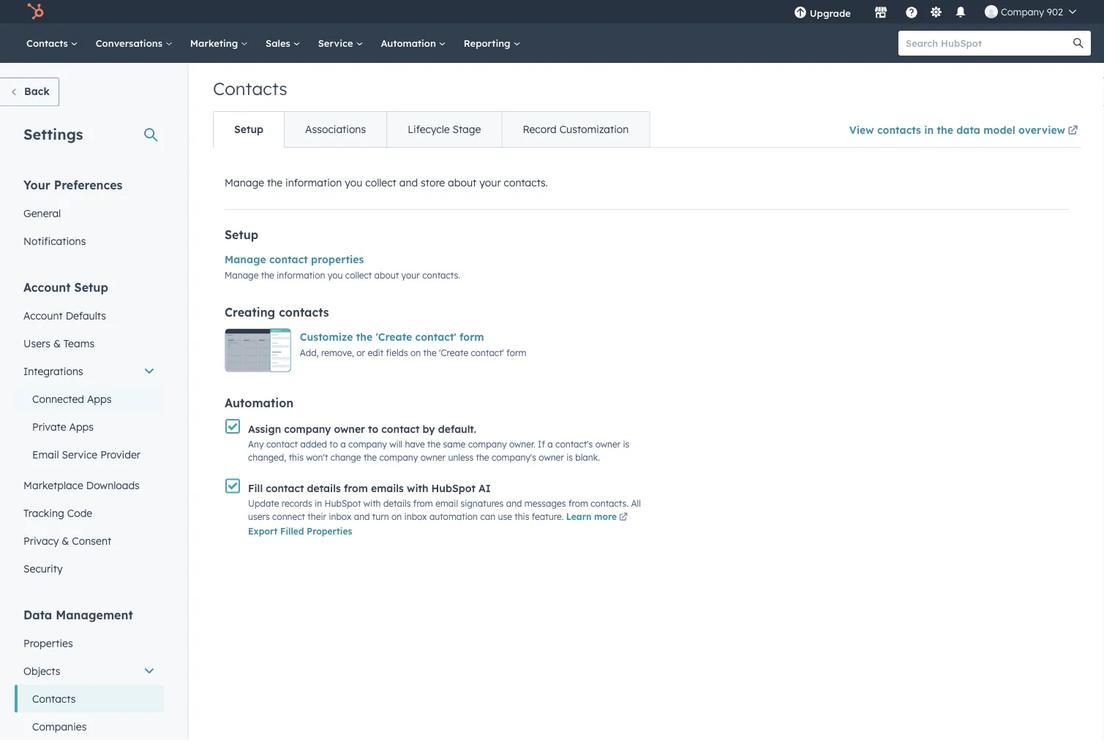 Task type: vqa. For each thing, say whether or not it's contained in the screenshot.
sales, on the left top of the page
no



Task type: describe. For each thing, give the bounding box(es) containing it.
0 vertical spatial your
[[479, 176, 501, 189]]

0 vertical spatial hubspot
[[431, 482, 476, 495]]

with inside "update records in hubspot with details from email signatures and messages from contacts. all users connect their inbox and turn on inbox automation can use this feature."
[[364, 498, 381, 509]]

users & teams
[[23, 337, 94, 350]]

properties
[[311, 253, 364, 266]]

account defaults link
[[15, 302, 164, 330]]

your preferences
[[23, 177, 122, 192]]

company down will
[[379, 452, 418, 463]]

records
[[282, 498, 312, 509]]

hubspot inside "update records in hubspot with details from email signatures and messages from contacts. all users connect their inbox and turn on inbox automation can use this feature."
[[325, 498, 361, 509]]

hubspot image
[[26, 3, 44, 20]]

0 horizontal spatial form
[[460, 331, 484, 344]]

contacts. inside manage contact properties manage the information you collect about your contacts.
[[422, 270, 460, 281]]

export filled properties
[[248, 526, 352, 537]]

1 horizontal spatial you
[[345, 176, 362, 189]]

if
[[538, 439, 545, 450]]

conversations link
[[87, 23, 181, 63]]

users
[[23, 337, 50, 350]]

& for privacy
[[62, 534, 69, 547]]

1 vertical spatial to
[[329, 439, 338, 450]]

reporting link
[[455, 23, 529, 63]]

service inside account setup element
[[62, 448, 97, 461]]

companies
[[32, 720, 87, 733]]

contact inside manage contact properties manage the information you collect about your contacts.
[[269, 253, 308, 266]]

sales
[[266, 37, 293, 49]]

provider
[[100, 448, 140, 461]]

data management element
[[15, 607, 164, 740]]

upgrade
[[810, 7, 851, 19]]

1 horizontal spatial from
[[413, 498, 433, 509]]

edit
[[368, 347, 384, 358]]

changed,
[[248, 452, 286, 463]]

data management
[[23, 608, 133, 622]]

general
[[23, 207, 61, 220]]

menu containing company 902
[[783, 0, 1087, 23]]

customize
[[300, 331, 353, 344]]

filled
[[280, 526, 304, 537]]

have
[[405, 439, 425, 450]]

0 vertical spatial contacts link
[[18, 23, 87, 63]]

the up or
[[356, 331, 373, 344]]

connected apps link
[[15, 385, 164, 413]]

defaults
[[66, 309, 106, 322]]

0 horizontal spatial 'create
[[376, 331, 412, 344]]

help button
[[899, 0, 924, 23]]

integrations
[[23, 365, 83, 378]]

owner down if
[[539, 452, 564, 463]]

manage for manage the information you collect and store about your contacts.
[[225, 176, 264, 189]]

about inside manage contact properties manage the information you collect about your contacts.
[[374, 270, 399, 281]]

0 horizontal spatial from
[[344, 482, 368, 495]]

blank.
[[575, 452, 600, 463]]

all
[[631, 498, 641, 509]]

account for account setup
[[23, 280, 71, 295]]

3 manage from the top
[[225, 270, 259, 281]]

1 vertical spatial is
[[566, 452, 573, 463]]

1 vertical spatial and
[[506, 498, 522, 509]]

apps for private apps
[[69, 420, 94, 433]]

0 vertical spatial is
[[623, 439, 630, 450]]

hubspot link
[[18, 3, 55, 20]]

associations
[[305, 123, 366, 136]]

any
[[248, 439, 264, 450]]

general link
[[15, 199, 164, 227]]

properties link
[[15, 630, 164, 657]]

messages
[[525, 498, 566, 509]]

0 vertical spatial collect
[[365, 176, 396, 189]]

0 vertical spatial to
[[368, 422, 378, 435]]

customize the 'create contact' form link
[[300, 331, 484, 344]]

fields
[[386, 347, 408, 358]]

reporting
[[464, 37, 513, 49]]

connect
[[272, 512, 305, 523]]

manage the information you collect and store about your contacts.
[[225, 176, 548, 189]]

properties inside export filled properties "button"
[[307, 526, 352, 537]]

link opens in a new window image
[[619, 514, 628, 523]]

lifecycle stage
[[408, 123, 481, 136]]

your
[[23, 177, 50, 192]]

your inside manage contact properties manage the information you collect about your contacts.
[[401, 270, 420, 281]]

or
[[357, 347, 365, 358]]

1 vertical spatial setup
[[225, 228, 258, 242]]

add,
[[300, 347, 319, 358]]

creating
[[225, 305, 275, 320]]

2 horizontal spatial from
[[568, 498, 588, 509]]

Search HubSpot search field
[[899, 31, 1078, 56]]

account for account defaults
[[23, 309, 63, 322]]

contact up will
[[381, 422, 420, 435]]

objects
[[23, 665, 60, 678]]

export filled properties button
[[248, 525, 352, 538]]

you inside manage contact properties manage the information you collect about your contacts.
[[328, 270, 343, 281]]

owner up change
[[334, 422, 365, 435]]

learn
[[566, 512, 591, 523]]

setup inside navigation
[[234, 123, 263, 136]]

tracking
[[23, 507, 64, 519]]

contact's
[[555, 439, 593, 450]]

the inside manage contact properties manage the information you collect about your contacts.
[[261, 270, 274, 281]]

store
[[421, 176, 445, 189]]

back
[[24, 85, 50, 98]]

remove,
[[321, 347, 354, 358]]

company up company's
[[468, 439, 507, 450]]

the right unless
[[476, 452, 489, 463]]

sales link
[[257, 23, 309, 63]]

1 vertical spatial form
[[507, 347, 526, 358]]

information inside manage contact properties manage the information you collect about your contacts.
[[277, 270, 325, 281]]

manage contact properties link
[[225, 253, 364, 266]]

notifications link
[[15, 227, 164, 255]]

owner up blank.
[[595, 439, 621, 450]]

contact up the records
[[266, 482, 304, 495]]

creating contacts
[[225, 305, 329, 320]]

link opens in a new window image for view contacts in the data model overview
[[1068, 122, 1078, 140]]

0 horizontal spatial and
[[354, 512, 370, 523]]

2 a from the left
[[548, 439, 553, 450]]

consent
[[72, 534, 111, 547]]

1 vertical spatial 'create
[[439, 347, 468, 358]]

contact up changed,
[[266, 439, 298, 450]]

automation
[[429, 512, 478, 523]]

0 vertical spatial contacts.
[[504, 176, 548, 189]]

lifecycle
[[408, 123, 450, 136]]

1 horizontal spatial with
[[407, 482, 428, 495]]

overview
[[1018, 123, 1065, 136]]

0 vertical spatial service
[[318, 37, 356, 49]]

settings
[[23, 125, 83, 143]]

private apps link
[[15, 413, 164, 441]]

private
[[32, 420, 66, 433]]

company up change
[[348, 439, 387, 450]]

conversations
[[96, 37, 165, 49]]

privacy & consent link
[[15, 527, 164, 555]]

added
[[300, 439, 327, 450]]

users & teams link
[[15, 330, 164, 357]]

notifications image
[[954, 7, 967, 20]]

change
[[331, 452, 361, 463]]

marketplace
[[23, 479, 83, 492]]

turn
[[372, 512, 389, 523]]

marketing
[[190, 37, 241, 49]]

0 horizontal spatial contact'
[[415, 331, 456, 344]]

model
[[984, 123, 1015, 136]]

code
[[67, 507, 92, 519]]

contacts inside data management element
[[32, 693, 76, 705]]



Task type: locate. For each thing, give the bounding box(es) containing it.
0 horizontal spatial on
[[391, 512, 402, 523]]

you down properties
[[328, 270, 343, 281]]

on inside customize the 'create contact' form add, remove, or edit fields on the 'create contact' form
[[411, 347, 421, 358]]

contact
[[269, 253, 308, 266], [381, 422, 420, 435], [266, 439, 298, 450], [266, 482, 304, 495]]

1 account from the top
[[23, 280, 71, 295]]

automation up assign
[[225, 396, 294, 410]]

this right use
[[515, 512, 529, 523]]

collect down properties
[[345, 270, 372, 281]]

companies link
[[15, 713, 164, 740]]

1 vertical spatial about
[[374, 270, 399, 281]]

'create up fields
[[376, 331, 412, 344]]

1 horizontal spatial hubspot
[[431, 482, 476, 495]]

this left won't
[[289, 452, 304, 463]]

learn more
[[566, 512, 617, 523]]

this inside the "assign company owner to contact by default. any contact added to a company will have the same company owner. if a contact's owner is changed, this won't change the company owner unless the company's owner is blank."
[[289, 452, 304, 463]]

customization
[[559, 123, 629, 136]]

collect
[[365, 176, 396, 189], [345, 270, 372, 281]]

contacts.
[[504, 176, 548, 189], [422, 270, 460, 281], [591, 498, 629, 509]]

contacts up customize
[[279, 305, 329, 320]]

feature.
[[532, 512, 564, 523]]

0 vertical spatial contacts
[[877, 123, 921, 136]]

0 horizontal spatial properties
[[23, 637, 73, 650]]

0 horizontal spatial to
[[329, 439, 338, 450]]

1 vertical spatial in
[[315, 498, 322, 509]]

ai
[[479, 482, 491, 495]]

manage contact properties manage the information you collect about your contacts.
[[225, 253, 460, 281]]

0 vertical spatial apps
[[87, 393, 112, 405]]

in for the
[[924, 123, 934, 136]]

in inside "update records in hubspot with details from email signatures and messages from contacts. all users connect their inbox and turn on inbox automation can use this feature."
[[315, 498, 322, 509]]

the down by
[[427, 439, 441, 450]]

0 horizontal spatial in
[[315, 498, 322, 509]]

details up "their"
[[307, 482, 341, 495]]

in up "their"
[[315, 498, 322, 509]]

1 vertical spatial hubspot
[[325, 498, 361, 509]]

contacts up companies at bottom left
[[32, 693, 76, 705]]

your up customize the 'create contact' form link
[[401, 270, 420, 281]]

record
[[523, 123, 557, 136]]

search image
[[1073, 38, 1084, 48]]

1 horizontal spatial details
[[383, 498, 411, 509]]

this inside "update records in hubspot with details from email signatures and messages from contacts. all users connect their inbox and turn on inbox automation can use this feature."
[[515, 512, 529, 523]]

is down contact's on the bottom of the page
[[566, 452, 573, 463]]

1 vertical spatial &
[[62, 534, 69, 547]]

0 vertical spatial this
[[289, 452, 304, 463]]

their
[[308, 512, 326, 523]]

from
[[344, 482, 368, 495], [413, 498, 433, 509], [568, 498, 588, 509]]

settings link
[[927, 4, 945, 19]]

back link
[[0, 78, 59, 106]]

menu
[[783, 0, 1087, 23]]

2 horizontal spatial contacts.
[[591, 498, 629, 509]]

1 horizontal spatial contacts.
[[504, 176, 548, 189]]

inbox right "their"
[[329, 512, 351, 523]]

1 horizontal spatial is
[[623, 439, 630, 450]]

0 horizontal spatial with
[[364, 498, 381, 509]]

record customization link
[[502, 112, 649, 147]]

1 a from the left
[[340, 439, 346, 450]]

properties
[[307, 526, 352, 537], [23, 637, 73, 650]]

with right the emails
[[407, 482, 428, 495]]

security link
[[15, 555, 164, 583]]

with
[[407, 482, 428, 495], [364, 498, 381, 509]]

link opens in a new window image
[[1068, 122, 1078, 140], [1068, 126, 1078, 136], [619, 512, 628, 525]]

and
[[399, 176, 418, 189], [506, 498, 522, 509], [354, 512, 370, 523]]

your preferences element
[[15, 177, 164, 255]]

by
[[423, 422, 435, 435]]

company up 'added'
[[284, 422, 331, 435]]

hubspot up "their"
[[325, 498, 361, 509]]

learn more link
[[566, 512, 630, 525]]

1 vertical spatial apps
[[69, 420, 94, 433]]

in for hubspot
[[315, 498, 322, 509]]

from left the email
[[413, 498, 433, 509]]

1 vertical spatial contact'
[[471, 347, 504, 358]]

0 vertical spatial contact'
[[415, 331, 456, 344]]

details down the emails
[[383, 498, 411, 509]]

a right if
[[548, 439, 553, 450]]

on right fields
[[411, 347, 421, 358]]

a up change
[[340, 439, 346, 450]]

0 vertical spatial form
[[460, 331, 484, 344]]

company 902
[[1001, 5, 1063, 18]]

to left by
[[368, 422, 378, 435]]

1 horizontal spatial properties
[[307, 526, 352, 537]]

you
[[345, 176, 362, 189], [328, 270, 343, 281]]

service link
[[309, 23, 372, 63]]

unless
[[448, 452, 474, 463]]

1 vertical spatial properties
[[23, 637, 73, 650]]

stage
[[453, 123, 481, 136]]

2 account from the top
[[23, 309, 63, 322]]

0 horizontal spatial you
[[328, 270, 343, 281]]

apps up email service provider
[[69, 420, 94, 433]]

properties up objects on the bottom left of page
[[23, 637, 73, 650]]

lifecycle stage link
[[386, 112, 502, 147]]

security
[[23, 562, 63, 575]]

the right change
[[364, 452, 377, 463]]

contacts down hubspot link
[[26, 37, 71, 49]]

from left the emails
[[344, 482, 368, 495]]

about right store
[[448, 176, 477, 189]]

marketing link
[[181, 23, 257, 63]]

1 vertical spatial service
[[62, 448, 97, 461]]

& for users
[[53, 337, 61, 350]]

2 vertical spatial and
[[354, 512, 370, 523]]

account defaults
[[23, 309, 106, 322]]

0 horizontal spatial automation
[[225, 396, 294, 410]]

1 vertical spatial information
[[277, 270, 325, 281]]

can
[[480, 512, 495, 523]]

privacy & consent
[[23, 534, 111, 547]]

1 vertical spatial contacts.
[[422, 270, 460, 281]]

tracking code link
[[15, 499, 164, 527]]

collect inside manage contact properties manage the information you collect about your contacts.
[[345, 270, 372, 281]]

and left store
[[399, 176, 418, 189]]

company 902 button
[[976, 0, 1085, 23]]

& right users
[[53, 337, 61, 350]]

account setup element
[[15, 279, 164, 583]]

0 horizontal spatial about
[[374, 270, 399, 281]]

the right fields
[[423, 347, 437, 358]]

with up turn
[[364, 498, 381, 509]]

the down setup link
[[267, 176, 283, 189]]

2 vertical spatial contacts
[[32, 693, 76, 705]]

0 vertical spatial manage
[[225, 176, 264, 189]]

automation link
[[372, 23, 455, 63]]

0 horizontal spatial contacts.
[[422, 270, 460, 281]]

to up change
[[329, 439, 338, 450]]

private apps
[[32, 420, 94, 433]]

details
[[307, 482, 341, 495], [383, 498, 411, 509]]

your right store
[[479, 176, 501, 189]]

0 horizontal spatial service
[[62, 448, 97, 461]]

1 vertical spatial on
[[391, 512, 402, 523]]

1 horizontal spatial on
[[411, 347, 421, 358]]

0 vertical spatial details
[[307, 482, 341, 495]]

contacts
[[26, 37, 71, 49], [213, 78, 287, 100], [32, 693, 76, 705]]

contacts up setup link
[[213, 78, 287, 100]]

2 vertical spatial setup
[[74, 280, 108, 295]]

automation right service link
[[381, 37, 439, 49]]

contacts link down hubspot link
[[18, 23, 87, 63]]

0 vertical spatial in
[[924, 123, 934, 136]]

management
[[56, 608, 133, 622]]

properties down "their"
[[307, 526, 352, 537]]

2 vertical spatial contacts.
[[591, 498, 629, 509]]

902
[[1047, 5, 1063, 18]]

on right turn
[[391, 512, 402, 523]]

1 vertical spatial details
[[383, 498, 411, 509]]

properties inside properties link
[[23, 637, 73, 650]]

1 horizontal spatial your
[[479, 176, 501, 189]]

& right privacy
[[62, 534, 69, 547]]

1 vertical spatial contacts
[[213, 78, 287, 100]]

assign company owner to contact by default. any contact added to a company will have the same company owner. if a contact's owner is changed, this won't change the company owner unless the company's owner is blank.
[[248, 422, 630, 463]]

search button
[[1066, 31, 1091, 56]]

0 horizontal spatial this
[[289, 452, 304, 463]]

downloads
[[86, 479, 140, 492]]

contacts for view
[[877, 123, 921, 136]]

collect left store
[[365, 176, 396, 189]]

1 vertical spatial with
[[364, 498, 381, 509]]

connected apps
[[32, 393, 112, 405]]

objects button
[[15, 657, 164, 685]]

this for contact
[[289, 452, 304, 463]]

2 vertical spatial manage
[[225, 270, 259, 281]]

2 horizontal spatial and
[[506, 498, 522, 509]]

and left turn
[[354, 512, 370, 523]]

and up use
[[506, 498, 522, 509]]

assign
[[248, 422, 281, 435]]

0 vertical spatial 'create
[[376, 331, 412, 344]]

teams
[[64, 337, 94, 350]]

mateo roberts image
[[985, 5, 998, 18]]

hubspot up the email
[[431, 482, 476, 495]]

manage for manage contact properties manage the information you collect about your contacts.
[[225, 253, 266, 266]]

from up learn
[[568, 498, 588, 509]]

1 horizontal spatial inbox
[[404, 512, 427, 523]]

tracking code
[[23, 507, 92, 519]]

1 horizontal spatial and
[[399, 176, 418, 189]]

contacts link
[[18, 23, 87, 63], [15, 685, 164, 713]]

2 manage from the top
[[225, 253, 266, 266]]

owner down have
[[420, 452, 446, 463]]

this
[[289, 452, 304, 463], [515, 512, 529, 523]]

contacts. inside "update records in hubspot with details from email signatures and messages from contacts. all users connect their inbox and turn on inbox automation can use this feature."
[[591, 498, 629, 509]]

more
[[594, 512, 617, 523]]

automation
[[381, 37, 439, 49], [225, 396, 294, 410]]

account
[[23, 280, 71, 295], [23, 309, 63, 322]]

account up users
[[23, 309, 63, 322]]

1 vertical spatial manage
[[225, 253, 266, 266]]

contacts for creating
[[279, 305, 329, 320]]

service down "private apps" link at the left bottom of page
[[62, 448, 97, 461]]

contact'
[[415, 331, 456, 344], [471, 347, 504, 358]]

1 horizontal spatial &
[[62, 534, 69, 547]]

0 vertical spatial automation
[[381, 37, 439, 49]]

0 horizontal spatial is
[[566, 452, 573, 463]]

account setup
[[23, 280, 108, 295]]

1 horizontal spatial this
[[515, 512, 529, 523]]

0 horizontal spatial inbox
[[329, 512, 351, 523]]

0 vertical spatial setup
[[234, 123, 263, 136]]

contact left properties
[[269, 253, 308, 266]]

1 vertical spatial collect
[[345, 270, 372, 281]]

0 horizontal spatial hubspot
[[325, 498, 361, 509]]

1 horizontal spatial contact'
[[471, 347, 504, 358]]

0 horizontal spatial your
[[401, 270, 420, 281]]

1 vertical spatial contacts
[[279, 305, 329, 320]]

1 horizontal spatial service
[[318, 37, 356, 49]]

marketplaces image
[[874, 7, 887, 20]]

about up customize the 'create contact' form link
[[374, 270, 399, 281]]

0 vertical spatial contacts
[[26, 37, 71, 49]]

contacts right view
[[877, 123, 921, 136]]

1 vertical spatial automation
[[225, 396, 294, 410]]

'create
[[376, 331, 412, 344], [439, 347, 468, 358]]

same
[[443, 439, 466, 450]]

1 vertical spatial contacts link
[[15, 685, 164, 713]]

the left data
[[937, 123, 953, 136]]

1 inbox from the left
[[329, 512, 351, 523]]

you down associations link
[[345, 176, 362, 189]]

1 vertical spatial this
[[515, 512, 529, 523]]

'create right fields
[[439, 347, 468, 358]]

a
[[340, 439, 346, 450], [548, 439, 553, 450]]

navigation
[[213, 111, 650, 148]]

the
[[937, 123, 953, 136], [267, 176, 283, 189], [261, 270, 274, 281], [356, 331, 373, 344], [423, 347, 437, 358], [427, 439, 441, 450], [364, 452, 377, 463], [476, 452, 489, 463]]

0 vertical spatial properties
[[307, 526, 352, 537]]

account up account defaults
[[23, 280, 71, 295]]

contacts link up companies at bottom left
[[15, 685, 164, 713]]

0 horizontal spatial details
[[307, 482, 341, 495]]

fill contact details from emails with hubspot ai
[[248, 482, 491, 495]]

2 inbox from the left
[[404, 512, 427, 523]]

0 vertical spatial you
[[345, 176, 362, 189]]

on inside "update records in hubspot with details from email signatures and messages from contacts. all users connect their inbox and turn on inbox automation can use this feature."
[[391, 512, 402, 523]]

details inside "update records in hubspot with details from email signatures and messages from contacts. all users connect their inbox and turn on inbox automation can use this feature."
[[383, 498, 411, 509]]

email
[[32, 448, 59, 461]]

service right sales link
[[318, 37, 356, 49]]

in left data
[[924, 123, 934, 136]]

marketplaces button
[[866, 0, 896, 23]]

signatures
[[461, 498, 504, 509]]

customize the 'create contact' form add, remove, or edit fields on the 'create contact' form
[[300, 331, 526, 358]]

the down manage contact properties link
[[261, 270, 274, 281]]

settings image
[[930, 6, 943, 19]]

is right contact's on the bottom of the page
[[623, 439, 630, 450]]

information down manage contact properties link
[[277, 270, 325, 281]]

link opens in a new window image for learn more
[[619, 512, 628, 525]]

1 vertical spatial your
[[401, 270, 420, 281]]

navigation containing setup
[[213, 111, 650, 148]]

0 horizontal spatial a
[[340, 439, 346, 450]]

apps down integrations button
[[87, 393, 112, 405]]

0 vertical spatial information
[[285, 176, 342, 189]]

information down associations link
[[285, 176, 342, 189]]

1 vertical spatial you
[[328, 270, 343, 281]]

0 vertical spatial with
[[407, 482, 428, 495]]

email service provider link
[[15, 441, 164, 469]]

this for with
[[515, 512, 529, 523]]

update records in hubspot with details from email signatures and messages from contacts. all users connect their inbox and turn on inbox automation can use this feature.
[[248, 498, 641, 523]]

0 vertical spatial account
[[23, 280, 71, 295]]

0 vertical spatial and
[[399, 176, 418, 189]]

upgrade image
[[794, 7, 807, 20]]

update
[[248, 498, 279, 509]]

1 horizontal spatial 'create
[[439, 347, 468, 358]]

0 horizontal spatial contacts
[[279, 305, 329, 320]]

1 horizontal spatial form
[[507, 347, 526, 358]]

view
[[849, 123, 874, 136]]

is
[[623, 439, 630, 450], [566, 452, 573, 463]]

1 manage from the top
[[225, 176, 264, 189]]

apps for connected apps
[[87, 393, 112, 405]]

help image
[[905, 7, 918, 20]]

inbox right turn
[[404, 512, 427, 523]]

on
[[411, 347, 421, 358], [391, 512, 402, 523]]

company
[[284, 422, 331, 435], [348, 439, 387, 450], [468, 439, 507, 450], [379, 452, 418, 463]]

export
[[248, 526, 278, 537]]

1 horizontal spatial a
[[548, 439, 553, 450]]

1 horizontal spatial about
[[448, 176, 477, 189]]



